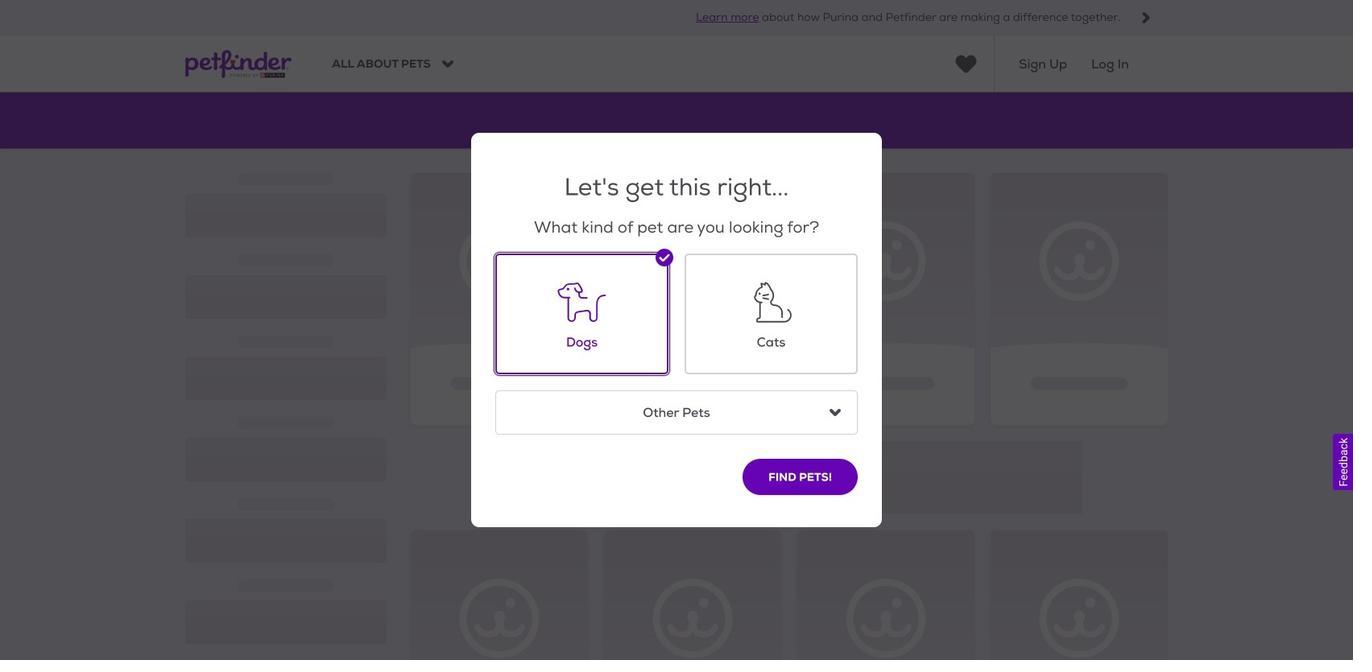 Task type: vqa. For each thing, say whether or not it's contained in the screenshot.
main content
yes



Task type: describe. For each thing, give the bounding box(es) containing it.
petfinder home image
[[185, 36, 292, 92]]



Task type: locate. For each thing, give the bounding box(es) containing it.
main content
[[0, 92, 1353, 660]]

dialog
[[0, 0, 1353, 660]]

option group
[[479, 238, 858, 435]]



